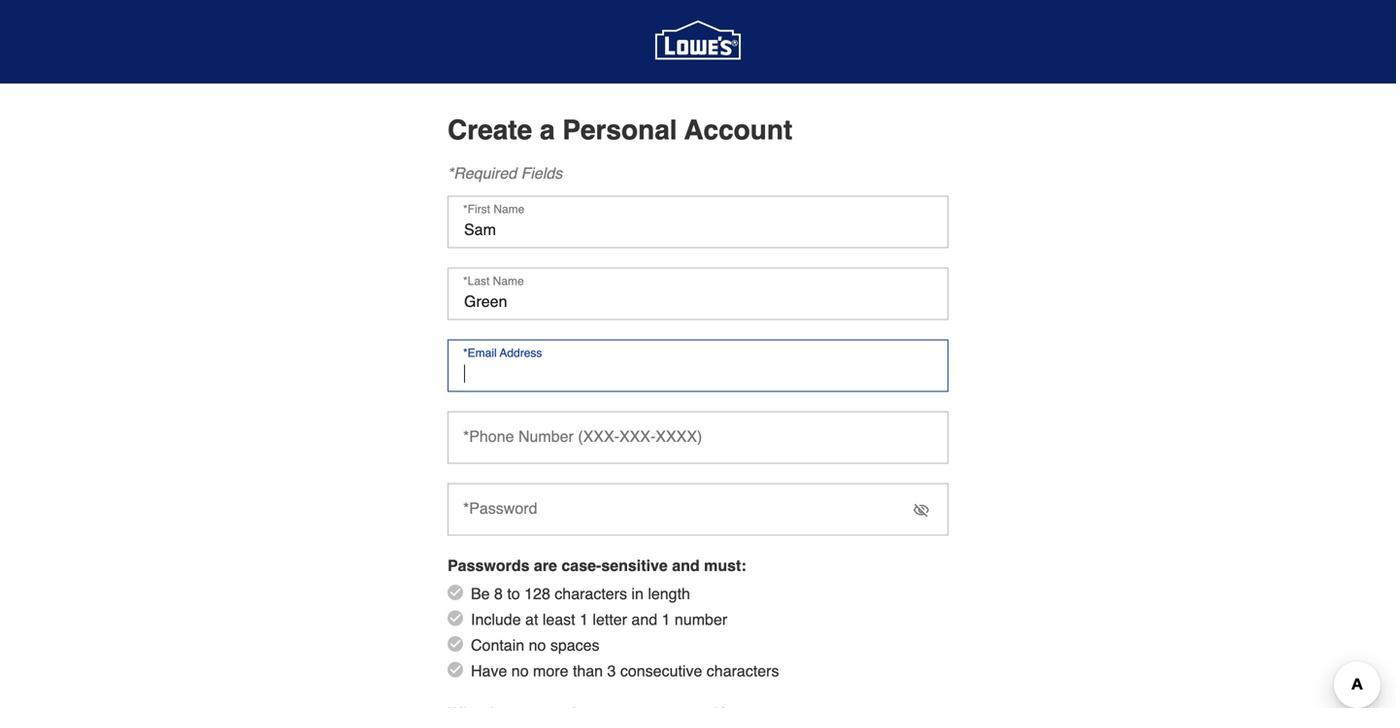 Task type: describe. For each thing, give the bounding box(es) containing it.
include at least 1 letter and 1 number
[[471, 610, 728, 628]]

spaces
[[551, 636, 600, 654]]

be
[[471, 585, 490, 603]]

passwords are case-sensitive and must:
[[448, 557, 747, 575]]

*Phone Number (XXX-XXX-XXXX) text field
[[448, 411, 949, 464]]

*Password password field
[[448, 483, 949, 536]]

xxx-
[[620, 427, 656, 445]]

to
[[507, 585, 520, 603]]

*required fields
[[448, 164, 563, 182]]

*first
[[463, 203, 491, 216]]

lowe's home improvement logo image
[[656, 0, 741, 85]]

no for contain
[[529, 636, 546, 654]]

*Email Address text field
[[448, 340, 949, 392]]

show password image
[[914, 503, 930, 518]]

at
[[526, 610, 539, 628]]

1 horizontal spatial characters
[[707, 662, 780, 680]]

create a personal account
[[448, 115, 793, 146]]

length
[[648, 585, 691, 603]]

least
[[543, 610, 576, 628]]

be 8 to 128 characters in length
[[471, 585, 691, 603]]

0 vertical spatial characters
[[555, 585, 628, 603]]

name for *first name
[[494, 203, 525, 216]]

1 horizontal spatial and
[[672, 557, 700, 575]]

in
[[632, 585, 644, 603]]

sensitive
[[602, 557, 668, 575]]

1 1 from the left
[[580, 610, 589, 628]]

(xxx-
[[578, 427, 620, 445]]

xxxx)
[[656, 427, 703, 445]]

*email address
[[463, 346, 542, 360]]



Task type: vqa. For each thing, say whether or not it's contained in the screenshot.
Sensitive
yes



Task type: locate. For each thing, give the bounding box(es) containing it.
1
[[580, 610, 589, 628], [662, 610, 671, 628]]

create
[[448, 115, 533, 146]]

*phone
[[463, 427, 514, 445]]

and down in
[[632, 610, 658, 628]]

passwords
[[448, 557, 530, 575]]

consecutive
[[621, 662, 703, 680]]

0 horizontal spatial and
[[632, 610, 658, 628]]

0 horizontal spatial characters
[[555, 585, 628, 603]]

characters up include at least 1 letter and 1 number
[[555, 585, 628, 603]]

1 vertical spatial characters
[[707, 662, 780, 680]]

more
[[533, 662, 569, 680]]

have no more than 3 consecutive characters
[[471, 662, 780, 680]]

name right *last
[[493, 274, 524, 288]]

*password
[[463, 499, 538, 517]]

characters
[[555, 585, 628, 603], [707, 662, 780, 680]]

case-
[[562, 557, 602, 575]]

0 vertical spatial name
[[494, 203, 525, 216]]

name
[[494, 203, 525, 216], [493, 274, 524, 288]]

and
[[672, 557, 700, 575], [632, 610, 658, 628]]

0 vertical spatial no
[[529, 636, 546, 654]]

contain
[[471, 636, 525, 654]]

a
[[540, 115, 555, 146]]

must:
[[704, 557, 747, 575]]

128
[[525, 585, 551, 603]]

*First Name text field
[[448, 196, 949, 248]]

*first name
[[463, 203, 525, 216]]

address
[[500, 346, 542, 360]]

1 vertical spatial name
[[493, 274, 524, 288]]

and up length
[[672, 557, 700, 575]]

no
[[529, 636, 546, 654], [512, 662, 529, 680]]

1 vertical spatial and
[[632, 610, 658, 628]]

2 1 from the left
[[662, 610, 671, 628]]

no down at
[[529, 636, 546, 654]]

are
[[534, 557, 558, 575]]

no for have
[[512, 662, 529, 680]]

0 vertical spatial and
[[672, 557, 700, 575]]

1 down length
[[662, 610, 671, 628]]

*last name
[[463, 274, 524, 288]]

account
[[685, 115, 793, 146]]

personal
[[563, 115, 678, 146]]

number
[[675, 610, 728, 628]]

have
[[471, 662, 507, 680]]

*email
[[463, 346, 497, 360]]

no down contain no spaces
[[512, 662, 529, 680]]

1 horizontal spatial 1
[[662, 610, 671, 628]]

0 horizontal spatial 1
[[580, 610, 589, 628]]

name for *last name
[[493, 274, 524, 288]]

*required
[[448, 164, 517, 182]]

letter
[[593, 610, 628, 628]]

*Last Name text field
[[448, 268, 949, 320]]

8
[[494, 585, 503, 603]]

3
[[608, 662, 616, 680]]

include
[[471, 610, 521, 628]]

than
[[573, 662, 603, 680]]

1 vertical spatial no
[[512, 662, 529, 680]]

fields
[[521, 164, 563, 182]]

*phone number (xxx-xxx-xxxx)
[[463, 427, 703, 445]]

name right the *first
[[494, 203, 525, 216]]

*last
[[463, 274, 490, 288]]

1 right 'least'
[[580, 610, 589, 628]]

contain no spaces
[[471, 636, 600, 654]]

characters down number
[[707, 662, 780, 680]]

number
[[519, 427, 574, 445]]



